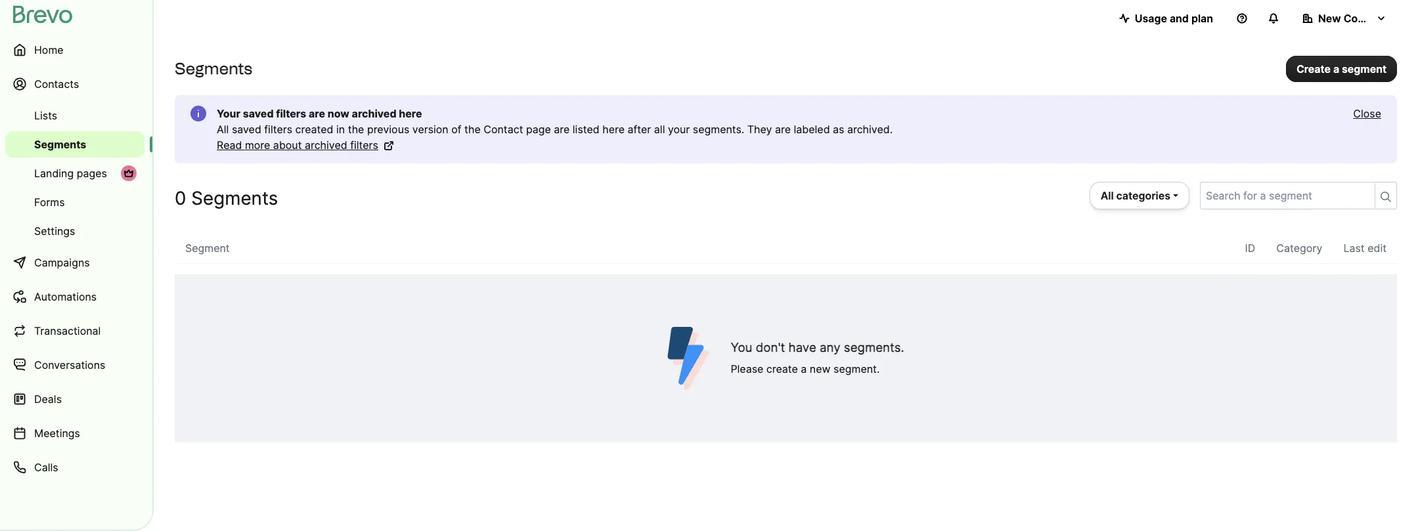 Task type: locate. For each thing, give the bounding box(es) containing it.
filters
[[276, 107, 306, 120], [264, 123, 292, 136], [350, 139, 379, 152]]

conversations
[[34, 359, 105, 372]]

as
[[833, 123, 845, 136]]

campaigns link
[[5, 247, 145, 279]]

contacts link
[[5, 68, 145, 100]]

all down your
[[217, 123, 229, 136]]

0 horizontal spatial are
[[309, 107, 325, 120]]

1 vertical spatial a
[[801, 363, 807, 376]]

created
[[295, 123, 334, 136]]

1 horizontal spatial all
[[1101, 189, 1114, 202]]

settings
[[34, 225, 75, 238]]

in
[[336, 123, 345, 136]]

saved up more
[[232, 123, 261, 136]]

segments down read
[[191, 187, 278, 210]]

last
[[1344, 242, 1365, 255]]

contact
[[484, 123, 523, 136]]

the
[[348, 123, 364, 136], [465, 123, 481, 136]]

a left new
[[801, 363, 807, 376]]

here left the after
[[603, 123, 625, 136]]

create a segment
[[1297, 62, 1387, 75]]

company
[[1344, 12, 1393, 25]]

archived down created
[[305, 139, 347, 152]]

a right create
[[1334, 62, 1340, 75]]

calls
[[34, 461, 58, 474]]

landing pages link
[[5, 160, 145, 187]]

0 horizontal spatial archived
[[305, 139, 347, 152]]

saved right your
[[243, 107, 274, 120]]

forms link
[[5, 189, 145, 216]]

segments up landing in the left top of the page
[[34, 138, 86, 151]]

your
[[668, 123, 690, 136]]

the right in
[[348, 123, 364, 136]]

automations
[[34, 290, 97, 304]]

automations link
[[5, 281, 145, 313]]

0 vertical spatial saved
[[243, 107, 274, 120]]

categories
[[1117, 189, 1171, 202]]

0 horizontal spatial the
[[348, 123, 364, 136]]

settings link
[[5, 218, 145, 244]]

usage
[[1135, 12, 1168, 25]]

2 horizontal spatial are
[[775, 123, 791, 136]]

1 vertical spatial all
[[1101, 189, 1114, 202]]

filters up created
[[276, 107, 306, 120]]

all inside all categories button
[[1101, 189, 1114, 202]]

forms
[[34, 196, 65, 209]]

and
[[1170, 12, 1189, 25]]

search image
[[1381, 192, 1392, 202]]

previous
[[367, 123, 410, 136]]

alert
[[175, 95, 1398, 164]]

a
[[1334, 62, 1340, 75], [801, 363, 807, 376]]

create
[[1297, 62, 1331, 75]]

here
[[399, 107, 422, 120], [603, 123, 625, 136]]

2 vertical spatial segments
[[191, 187, 278, 210]]

segments. up segment. in the right of the page
[[844, 340, 905, 356]]

0 horizontal spatial all
[[217, 123, 229, 136]]

segments link
[[5, 131, 145, 158]]

filters down previous
[[350, 139, 379, 152]]

archived up previous
[[352, 107, 397, 120]]

0 vertical spatial segments.
[[693, 123, 745, 136]]

segment
[[185, 242, 230, 255]]

1 horizontal spatial archived
[[352, 107, 397, 120]]

1 horizontal spatial the
[[465, 123, 481, 136]]

lists link
[[5, 103, 145, 129]]

here up version
[[399, 107, 422, 120]]

0 horizontal spatial segments.
[[693, 123, 745, 136]]

any
[[820, 340, 841, 356]]

2 vertical spatial filters
[[350, 139, 379, 152]]

you don't have any segments.
[[731, 340, 905, 356]]

0 vertical spatial all
[[217, 123, 229, 136]]

have
[[789, 340, 817, 356]]

0 vertical spatial here
[[399, 107, 422, 120]]

archived inside read more about archived filters link
[[305, 139, 347, 152]]

1 horizontal spatial segments.
[[844, 340, 905, 356]]

0 horizontal spatial here
[[399, 107, 422, 120]]

segments. right your
[[693, 123, 745, 136]]

segments
[[175, 59, 252, 78], [34, 138, 86, 151], [191, 187, 278, 210]]

0 vertical spatial archived
[[352, 107, 397, 120]]

archived
[[352, 107, 397, 120], [305, 139, 347, 152]]

alert containing your saved filters are now archived here
[[175, 95, 1398, 164]]

all left categories
[[1101, 189, 1114, 202]]

segments up your
[[175, 59, 252, 78]]

saved
[[243, 107, 274, 120], [232, 123, 261, 136]]

segments.
[[693, 123, 745, 136], [844, 340, 905, 356]]

they
[[748, 123, 773, 136]]

read
[[217, 139, 242, 152]]

0 vertical spatial a
[[1334, 62, 1340, 75]]

all
[[217, 123, 229, 136], [1101, 189, 1114, 202]]

1 vertical spatial archived
[[305, 139, 347, 152]]

filters up about
[[264, 123, 292, 136]]

are up created
[[309, 107, 325, 120]]

Search for a segment search field
[[1201, 183, 1370, 209]]

segment
[[1343, 62, 1387, 75]]

are right page
[[554, 123, 570, 136]]

1 horizontal spatial a
[[1334, 62, 1340, 75]]

you
[[731, 340, 753, 356]]

are right they
[[775, 123, 791, 136]]

are
[[309, 107, 325, 120], [554, 123, 570, 136], [775, 123, 791, 136]]

1 vertical spatial here
[[603, 123, 625, 136]]

the right of
[[465, 123, 481, 136]]

listed
[[573, 123, 600, 136]]

1 vertical spatial segments
[[34, 138, 86, 151]]

labeled
[[794, 123, 830, 136]]



Task type: vqa. For each thing, say whether or not it's contained in the screenshot.
created
yes



Task type: describe. For each thing, give the bounding box(es) containing it.
home
[[34, 43, 64, 57]]

new
[[1319, 12, 1342, 25]]

of
[[452, 123, 462, 136]]

more
[[245, 139, 270, 152]]

close link
[[1354, 106, 1382, 122]]

after
[[628, 123, 651, 136]]

deals link
[[5, 384, 145, 415]]

meetings link
[[5, 418, 145, 450]]

your saved filters are now archived here all saved filters created in the previous version of the contact page are listed here after all your segments. they are labeled as archived.
[[217, 107, 893, 136]]

all
[[654, 123, 665, 136]]

archived inside your saved filters are now archived here all saved filters created in the previous version of the contact page are listed here after all your segments. they are labeled as archived.
[[352, 107, 397, 120]]

1 the from the left
[[348, 123, 364, 136]]

id
[[1246, 242, 1256, 255]]

all inside your saved filters are now archived here all saved filters created in the previous version of the contact page are listed here after all your segments. they are labeled as archived.
[[217, 123, 229, 136]]

please create a new segment.
[[731, 363, 880, 376]]

plan
[[1192, 12, 1214, 25]]

landing pages
[[34, 167, 107, 180]]

please
[[731, 363, 764, 376]]

usage and plan button
[[1109, 5, 1224, 32]]

your
[[217, 107, 241, 120]]

transactional link
[[5, 315, 145, 347]]

all categories
[[1101, 189, 1171, 202]]

all categories button
[[1090, 182, 1190, 210]]

1 vertical spatial filters
[[264, 123, 292, 136]]

close
[[1354, 107, 1382, 120]]

landing
[[34, 167, 74, 180]]

version
[[413, 123, 449, 136]]

create a segment button
[[1287, 56, 1398, 82]]

0 horizontal spatial a
[[801, 363, 807, 376]]

search button
[[1375, 183, 1397, 208]]

last edit
[[1344, 242, 1387, 255]]

new company button
[[1293, 5, 1398, 32]]

0
[[175, 187, 186, 210]]

1 horizontal spatial here
[[603, 123, 625, 136]]

segments. inside your saved filters are now archived here all saved filters created in the previous version of the contact page are listed here after all your segments. they are labeled as archived.
[[693, 123, 745, 136]]

home link
[[5, 34, 145, 66]]

0 vertical spatial filters
[[276, 107, 306, 120]]

contacts
[[34, 78, 79, 91]]

now
[[328, 107, 350, 120]]

lists
[[34, 109, 57, 122]]

read more about archived filters
[[217, 139, 379, 152]]

0 vertical spatial segments
[[175, 59, 252, 78]]

page
[[526, 123, 551, 136]]

transactional
[[34, 325, 101, 338]]

1 vertical spatial saved
[[232, 123, 261, 136]]

campaigns
[[34, 256, 90, 269]]

0 segments
[[175, 187, 278, 210]]

1 horizontal spatial are
[[554, 123, 570, 136]]

1 vertical spatial segments.
[[844, 340, 905, 356]]

left___rvooi image
[[124, 168, 134, 179]]

create
[[767, 363, 798, 376]]

edit
[[1368, 242, 1387, 255]]

2 the from the left
[[465, 123, 481, 136]]

calls link
[[5, 452, 145, 484]]

category
[[1277, 242, 1323, 255]]

archived.
[[848, 123, 893, 136]]

read more about archived filters link
[[217, 137, 394, 153]]

pages
[[77, 167, 107, 180]]

new company
[[1319, 12, 1393, 25]]

meetings
[[34, 427, 80, 440]]

new
[[810, 363, 831, 376]]

don't
[[756, 340, 786, 356]]

deals
[[34, 393, 62, 406]]

conversations link
[[5, 350, 145, 381]]

segment.
[[834, 363, 880, 376]]

usage and plan
[[1135, 12, 1214, 25]]

a inside create a segment 'button'
[[1334, 62, 1340, 75]]

about
[[273, 139, 302, 152]]



